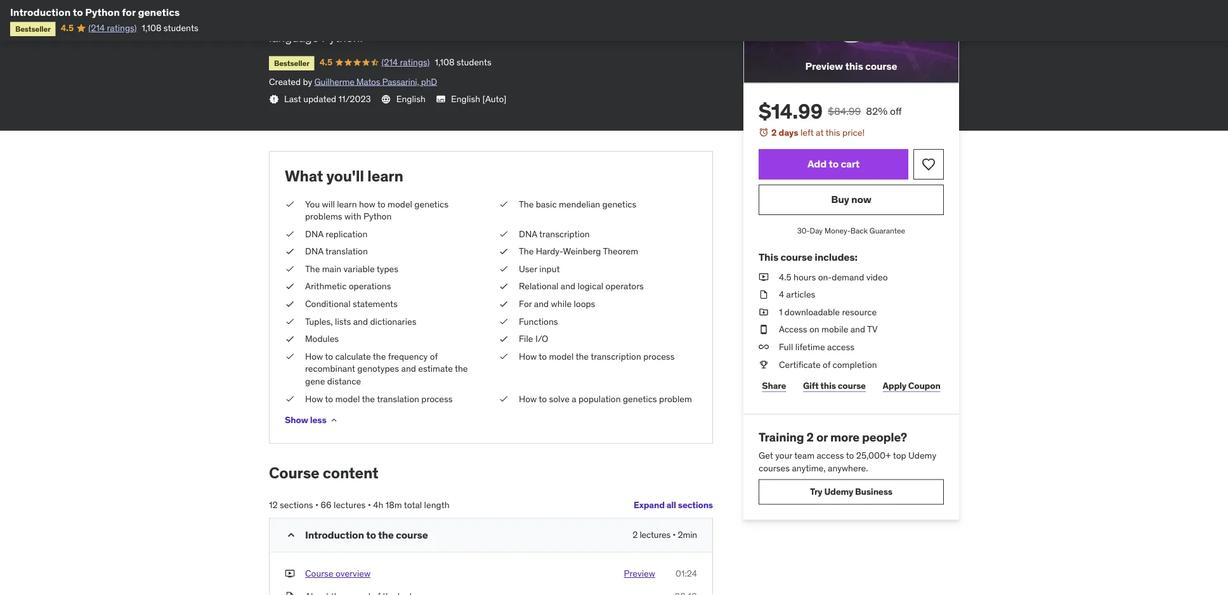 Task type: vqa. For each thing, say whether or not it's contained in the screenshot.
Thank
no



Task type: describe. For each thing, give the bounding box(es) containing it.
problems for of
[[481, 13, 531, 28]]

0 vertical spatial 4.5
[[61, 22, 74, 34]]

mobile
[[822, 324, 848, 335]]

xsmall image for last updated 11/2023
[[269, 94, 279, 104]]

gift this course link
[[800, 373, 869, 399]]

1 horizontal spatial 1,108 students
[[435, 56, 492, 68]]

$14.99 $84.99 82% off
[[759, 98, 902, 124]]

1 horizontal spatial 1,108
[[435, 56, 455, 68]]

2 for 2 days left at this price!
[[771, 127, 777, 138]]

alarm image
[[759, 127, 769, 137]]

apply coupon button
[[879, 373, 944, 399]]

xsmall image for 4 articles
[[759, 288, 769, 301]]

you'll
[[326, 166, 364, 185]]

udemy inside training 2 or more people? get your team access to 25,000+ top udemy courses anytime, anywhere.
[[908, 450, 936, 461]]

certificate
[[779, 359, 821, 370]]

1 vertical spatial (214 ratings)
[[381, 56, 430, 68]]

[auto]
[[482, 93, 507, 105]]

course up hours
[[781, 250, 813, 263]]

i/o
[[535, 333, 548, 344]]

learn
[[269, 13, 300, 28]]

logical
[[578, 281, 603, 292]]

problems for with
[[305, 211, 342, 222]]

the main variable types
[[305, 263, 398, 274]]

functions
[[519, 316, 558, 327]]

udemy inside 'link'
[[824, 486, 853, 497]]

arithmetic operations
[[305, 281, 391, 292]]

less
[[310, 414, 326, 426]]

bestseller for learn how to simulate and model basic problems of genetics in the programming language python!
[[274, 58, 309, 68]]

english [auto]
[[451, 93, 507, 105]]

add
[[808, 157, 827, 170]]

of inside how to calculate the frequency of recombinant genotypes and estimate the gene distance
[[430, 351, 438, 362]]

statements
[[353, 298, 398, 309]]

show less button
[[285, 408, 339, 433]]

demand
[[832, 271, 864, 283]]

2 inside training 2 or more people? get your team access to 25,000+ top udemy courses anytime, anywhere.
[[807, 429, 814, 444]]

types
[[377, 263, 398, 274]]

the for the basic mendelian genetics
[[519, 198, 534, 210]]

0 vertical spatial lectures
[[334, 499, 366, 511]]

2 sections from the left
[[280, 499, 313, 511]]

and inside the learn how to simulate and model basic problems of genetics in the programming language python!
[[390, 13, 410, 28]]

to for how to model the translation process
[[325, 393, 333, 404]]

try udemy business
[[810, 486, 893, 497]]

the down genotypes in the bottom left of the page
[[362, 393, 375, 404]]

solve
[[549, 393, 570, 404]]

1 horizontal spatial 4.5
[[320, 56, 332, 68]]

0 vertical spatial (214
[[88, 22, 105, 34]]

the hardy-weinberg theorem
[[519, 246, 638, 257]]

1 vertical spatial this
[[826, 127, 840, 138]]

xsmall image for you will learn how to model genetics problems with python
[[285, 198, 295, 210]]

66
[[321, 499, 332, 511]]

learn for you'll
[[367, 166, 403, 185]]

certificate of completion
[[779, 359, 877, 370]]

2 lectures • 2min
[[633, 529, 697, 540]]

0 horizontal spatial 1,108 students
[[142, 22, 198, 34]]

closed captions image
[[436, 94, 446, 104]]

xsmall image for user input
[[499, 263, 509, 275]]

anywhere.
[[828, 462, 868, 473]]

process for how to model the translation process
[[421, 393, 453, 404]]

conditional statements
[[305, 298, 398, 309]]

created
[[269, 76, 301, 87]]

dna for dna transcription
[[519, 228, 537, 239]]

lists
[[335, 316, 351, 327]]

at
[[816, 127, 824, 138]]

what
[[285, 166, 323, 185]]

calculate
[[335, 351, 371, 362]]

how to model the translation process
[[305, 393, 453, 404]]

learn for will
[[337, 198, 357, 210]]

programming
[[630, 13, 703, 28]]

dna replication
[[305, 228, 367, 239]]

xsmall image for modules
[[285, 333, 295, 345]]

how inside you will learn how to model genetics problems with python
[[359, 198, 375, 210]]

mendelian
[[559, 198, 600, 210]]

course language image
[[381, 94, 391, 104]]

on
[[809, 324, 819, 335]]

buy now
[[831, 193, 872, 206]]

xsmall image for arithmetic operations
[[285, 280, 295, 293]]

1 vertical spatial translation
[[377, 393, 419, 404]]

full lifetime access
[[779, 341, 855, 353]]

1 vertical spatial lectures
[[640, 529, 671, 540]]

model inside you will learn how to model genetics problems with python
[[388, 198, 412, 210]]

for and while loops
[[519, 298, 595, 309]]

guilherme matos passarini, phd link
[[314, 76, 437, 87]]

bestseller for introduction to python for genetics
[[15, 24, 51, 34]]

content
[[323, 463, 378, 482]]

introduction for introduction to the course
[[305, 528, 364, 541]]

0 horizontal spatial 1,108
[[142, 22, 161, 34]]

preview this course
[[805, 60, 897, 73]]

how for how to solve a population genetics problem
[[519, 393, 537, 404]]

xsmall image for how to model the transcription process
[[499, 350, 509, 363]]

the for the main variable types
[[305, 263, 320, 274]]

access on mobile and tv
[[779, 324, 878, 335]]

1
[[779, 306, 783, 318]]

1 vertical spatial transcription
[[591, 351, 641, 362]]

dictionaries
[[370, 316, 416, 327]]

small image
[[285, 529, 298, 541]]

for
[[519, 298, 532, 309]]

course overview
[[305, 568, 371, 579]]

1 vertical spatial students
[[457, 56, 492, 68]]

distance
[[327, 375, 361, 387]]

xsmall image inside show less button
[[329, 415, 339, 425]]

with
[[344, 211, 361, 222]]

people?
[[862, 429, 907, 444]]

cart
[[841, 157, 860, 170]]

problem
[[659, 393, 692, 404]]

course down total
[[396, 528, 428, 541]]

0 horizontal spatial translation
[[325, 246, 368, 257]]

xsmall image for how to model the translation process
[[285, 393, 295, 405]]

this for preview
[[845, 60, 863, 73]]

language
[[269, 30, 319, 45]]

0 horizontal spatial ratings)
[[107, 22, 137, 34]]

all
[[667, 499, 676, 511]]

created by guilherme matos passarini, phd
[[269, 76, 437, 87]]

xsmall image for the main variable types
[[285, 263, 295, 275]]

english for english [auto]
[[451, 93, 480, 105]]

1 vertical spatial (214
[[381, 56, 398, 68]]

xsmall image for 4.5 hours on-demand video
[[759, 271, 769, 283]]

now
[[851, 193, 872, 206]]

of inside the learn how to simulate and model basic problems of genetics in the programming language python!
[[534, 13, 544, 28]]

course for course overview
[[305, 568, 333, 579]]

1 horizontal spatial basic
[[536, 198, 557, 210]]

course down completion
[[838, 380, 866, 391]]

how to solve a population genetics problem
[[519, 393, 692, 404]]

1 vertical spatial ratings)
[[400, 56, 430, 68]]

the down 4h 18m
[[378, 528, 394, 541]]

• for 2
[[673, 529, 676, 540]]

how inside the learn how to simulate and model basic problems of genetics in the programming language python!
[[302, 13, 325, 28]]

recombinant
[[305, 363, 355, 374]]

basic inside the learn how to simulate and model basic problems of genetics in the programming language python!
[[449, 13, 478, 28]]

course inside button
[[865, 60, 897, 73]]

to inside training 2 or more people? get your team access to 25,000+ top udemy courses anytime, anywhere.
[[846, 450, 854, 461]]

how to calculate the frequency of recombinant genotypes and estimate the gene distance
[[305, 351, 468, 387]]

0 vertical spatial transcription
[[539, 228, 590, 239]]

arithmetic
[[305, 281, 347, 292]]

will
[[322, 198, 335, 210]]

xsmall image for certificate of completion
[[759, 358, 769, 371]]

0 horizontal spatial students
[[164, 22, 198, 34]]

hardy-
[[536, 246, 563, 257]]

user input
[[519, 263, 560, 274]]

2 horizontal spatial of
[[823, 359, 831, 370]]

to for how to model the transcription process
[[539, 351, 547, 362]]

to for introduction to python for genetics
[[73, 5, 83, 18]]

this for gift
[[820, 380, 836, 391]]

main
[[322, 263, 341, 274]]

last
[[284, 93, 301, 105]]

day
[[810, 225, 823, 235]]

2 vertical spatial 4.5
[[779, 271, 791, 283]]



Task type: locate. For each thing, give the bounding box(es) containing it.
more
[[830, 429, 860, 444]]

to for how to solve a population genetics problem
[[539, 393, 547, 404]]

frequency
[[388, 351, 428, 362]]

learn how to simulate and model basic problems of genetics in the programming language python!
[[269, 13, 703, 45]]

4 articles
[[779, 289, 815, 300]]

0 horizontal spatial how
[[302, 13, 325, 28]]

introduction to the course
[[305, 528, 428, 541]]

0 vertical spatial basic
[[449, 13, 478, 28]]

1,108 down introduction to python for genetics
[[142, 22, 161, 34]]

articles
[[786, 289, 815, 300]]

• left 66
[[315, 499, 319, 511]]

1 horizontal spatial sections
[[678, 499, 713, 511]]

xsmall image for access on mobile and tv
[[759, 323, 769, 336]]

top
[[893, 450, 906, 461]]

dna up hardy-
[[519, 228, 537, 239]]

try udemy business link
[[759, 479, 944, 505]]

0 horizontal spatial transcription
[[539, 228, 590, 239]]

this right gift at the bottom of the page
[[820, 380, 836, 391]]

and right lists
[[353, 316, 368, 327]]

show less
[[285, 414, 326, 426]]

xsmall image for relational and logical operators
[[499, 280, 509, 293]]

genetics inside you will learn how to model genetics problems with python
[[414, 198, 449, 210]]

sections right '12'
[[280, 499, 313, 511]]

2 english from the left
[[451, 93, 480, 105]]

(214 ratings)
[[88, 22, 137, 34], [381, 56, 430, 68]]

updated
[[303, 93, 336, 105]]

4
[[779, 289, 784, 300]]

user
[[519, 263, 537, 274]]

xsmall image for functions
[[499, 315, 509, 328]]

how down gene on the bottom
[[305, 393, 323, 404]]

• left 2min
[[673, 529, 676, 540]]

0 vertical spatial translation
[[325, 246, 368, 257]]

12 sections • 66 lectures • 4h 18m total length
[[269, 499, 450, 511]]

4.5 hours on-demand video
[[779, 271, 888, 283]]

and up while
[[561, 281, 575, 292]]

0 horizontal spatial introduction
[[10, 5, 71, 18]]

0 horizontal spatial 2
[[633, 529, 638, 540]]

you will learn how to model genetics problems with python
[[305, 198, 449, 222]]

python left the for
[[85, 5, 120, 18]]

2 horizontal spatial •
[[673, 529, 676, 540]]

lectures
[[334, 499, 366, 511], [640, 529, 671, 540]]

1 vertical spatial 2
[[807, 429, 814, 444]]

xsmall image for conditional statements
[[285, 298, 295, 310]]

how for how to model the transcription process
[[519, 351, 537, 362]]

simulate
[[341, 13, 387, 28]]

and right simulate
[[390, 13, 410, 28]]

0 horizontal spatial (214 ratings)
[[88, 22, 137, 34]]

english right closed captions icon
[[451, 93, 480, 105]]

of up estimate
[[430, 351, 438, 362]]

access down or
[[817, 450, 844, 461]]

0 horizontal spatial lectures
[[334, 499, 366, 511]]

to left the for
[[73, 5, 83, 18]]

0 horizontal spatial preview
[[624, 568, 655, 579]]

expand
[[634, 499, 665, 511]]

learn inside you will learn how to model genetics problems with python
[[337, 198, 357, 210]]

1 vertical spatial 1,108
[[435, 56, 455, 68]]

and right for
[[534, 298, 549, 309]]

to up recombinant
[[325, 351, 333, 362]]

the left main
[[305, 263, 320, 274]]

1 vertical spatial python
[[363, 211, 392, 222]]

(214 ratings) up passarini,
[[381, 56, 430, 68]]

1 horizontal spatial translation
[[377, 393, 419, 404]]

to left cart at right top
[[829, 157, 839, 170]]

how for how to model the translation process
[[305, 393, 323, 404]]

• left 4h 18m
[[368, 499, 371, 511]]

2 for 2 lectures • 2min
[[633, 529, 638, 540]]

python!
[[322, 30, 363, 45]]

python inside you will learn how to model genetics problems with python
[[363, 211, 392, 222]]

0 horizontal spatial english
[[396, 93, 426, 105]]

1 horizontal spatial preview
[[805, 60, 843, 73]]

2 horizontal spatial 4.5
[[779, 271, 791, 283]]

xsmall image for full lifetime access
[[759, 341, 769, 353]]

4.5
[[61, 22, 74, 34], [320, 56, 332, 68], [779, 271, 791, 283]]

dna up main
[[305, 246, 323, 257]]

0 vertical spatial bestseller
[[15, 24, 51, 34]]

business
[[855, 486, 893, 497]]

1 horizontal spatial problems
[[481, 13, 531, 28]]

1 vertical spatial basic
[[536, 198, 557, 210]]

1 vertical spatial 1,108 students
[[435, 56, 492, 68]]

translation down replication
[[325, 246, 368, 257]]

model down what you'll learn
[[388, 198, 412, 210]]

xsmall image for tuples, lists and dictionaries
[[285, 315, 295, 328]]

course inside button
[[305, 568, 333, 579]]

to inside you will learn how to model genetics problems with python
[[377, 198, 386, 210]]

of
[[534, 13, 544, 28], [430, 351, 438, 362], [823, 359, 831, 370]]

process down estimate
[[421, 393, 453, 404]]

gene
[[305, 375, 325, 387]]

left
[[801, 127, 814, 138]]

process for how to model the transcription process
[[643, 351, 675, 362]]

preview for preview this course
[[805, 60, 843, 73]]

xsmall image for 1 downloadable resource
[[759, 306, 769, 318]]

theorem
[[603, 246, 638, 257]]

wishlist image
[[921, 157, 936, 172]]

this right at
[[826, 127, 840, 138]]

to for add to cart
[[829, 157, 839, 170]]

1 horizontal spatial •
[[368, 499, 371, 511]]

training 2 or more people? get your team access to 25,000+ top udemy courses anytime, anywhere.
[[759, 429, 936, 473]]

and
[[390, 13, 410, 28], [561, 281, 575, 292], [534, 298, 549, 309], [353, 316, 368, 327], [851, 324, 865, 335], [401, 363, 416, 374]]

this inside button
[[845, 60, 863, 73]]

4.5 up 4
[[779, 271, 791, 283]]

0 vertical spatial this
[[845, 60, 863, 73]]

dna up dna translation on the top left of page
[[305, 228, 323, 239]]

matos
[[356, 76, 380, 87]]

• for 12
[[315, 499, 319, 511]]

0 vertical spatial 2
[[771, 127, 777, 138]]

learn up with
[[337, 198, 357, 210]]

problems inside the learn how to simulate and model basic problems of genetics in the programming language python!
[[481, 13, 531, 28]]

01:24
[[676, 568, 697, 579]]

the inside the learn how to simulate and model basic problems of genetics in the programming language python!
[[609, 13, 627, 28]]

you
[[305, 198, 320, 210]]

course for course content
[[269, 463, 319, 482]]

0 vertical spatial access
[[827, 341, 855, 353]]

dna transcription
[[519, 228, 590, 239]]

82%
[[866, 105, 888, 118]]

1 vertical spatial how
[[359, 198, 375, 210]]

2 left or
[[807, 429, 814, 444]]

preview down 2 lectures • 2min
[[624, 568, 655, 579]]

0 vertical spatial preview
[[805, 60, 843, 73]]

ratings) up passarini,
[[400, 56, 430, 68]]

2 right alarm image
[[771, 127, 777, 138]]

0 vertical spatial students
[[164, 22, 198, 34]]

(214 down introduction to python for genetics
[[88, 22, 105, 34]]

how up language
[[302, 13, 325, 28]]

2 vertical spatial the
[[305, 263, 320, 274]]

how for how to calculate the frequency of recombinant genotypes and estimate the gene distance
[[305, 351, 323, 362]]

xsmall image for the hardy-weinberg theorem
[[499, 245, 509, 258]]

model
[[413, 13, 446, 28], [388, 198, 412, 210], [549, 351, 574, 362], [335, 393, 360, 404]]

1 vertical spatial preview
[[624, 568, 655, 579]]

learn up you will learn how to model genetics problems with python
[[367, 166, 403, 185]]

0 horizontal spatial python
[[85, 5, 120, 18]]

this course includes:
[[759, 250, 858, 263]]

0 vertical spatial ratings)
[[107, 22, 137, 34]]

file i/o
[[519, 333, 548, 344]]

0 horizontal spatial process
[[421, 393, 453, 404]]

0 vertical spatial (214 ratings)
[[88, 22, 137, 34]]

of down "full lifetime access"
[[823, 359, 831, 370]]

to inside button
[[829, 157, 839, 170]]

xsmall image for dna replication
[[285, 228, 295, 240]]

to
[[73, 5, 83, 18], [327, 13, 338, 28], [829, 157, 839, 170], [377, 198, 386, 210], [325, 351, 333, 362], [539, 351, 547, 362], [325, 393, 333, 404], [539, 393, 547, 404], [846, 450, 854, 461], [366, 528, 376, 541]]

add to cart
[[808, 157, 860, 170]]

0 vertical spatial udemy
[[908, 450, 936, 461]]

0 horizontal spatial problems
[[305, 211, 342, 222]]

(214 up passarini,
[[381, 56, 398, 68]]

udemy right top
[[908, 450, 936, 461]]

how left solve
[[519, 393, 537, 404]]

the for the hardy-weinberg theorem
[[519, 246, 534, 257]]

xsmall image for the basic mendelian genetics
[[499, 198, 509, 210]]

transcription up the hardy-weinberg theorem
[[539, 228, 590, 239]]

resource
[[842, 306, 877, 318]]

xsmall image for how to calculate the frequency of recombinant genotypes and estimate the gene distance
[[285, 350, 295, 363]]

xsmall image
[[285, 228, 295, 240], [499, 228, 509, 240], [285, 263, 295, 275], [499, 263, 509, 275], [499, 280, 509, 293], [499, 315, 509, 328], [759, 323, 769, 336], [285, 333, 295, 345], [759, 341, 769, 353], [285, 350, 295, 363], [759, 358, 769, 371], [285, 393, 295, 405], [499, 393, 509, 405], [329, 415, 339, 425]]

1 horizontal spatial ratings)
[[400, 56, 430, 68]]

hours
[[794, 271, 816, 283]]

1 vertical spatial 4.5
[[320, 56, 332, 68]]

courses
[[759, 462, 790, 473]]

preview inside button
[[805, 60, 843, 73]]

0 vertical spatial the
[[519, 198, 534, 210]]

gift
[[803, 380, 819, 391]]

this
[[759, 250, 778, 263]]

translation down how to calculate the frequency of recombinant genotypes and estimate the gene distance at the left of the page
[[377, 393, 419, 404]]

the up dna transcription at the left top of the page
[[519, 198, 534, 210]]

how down modules at the left bottom of the page
[[305, 351, 323, 362]]

xsmall image for dna translation
[[285, 245, 295, 258]]

30-
[[797, 225, 810, 235]]

1 vertical spatial introduction
[[305, 528, 364, 541]]

course up the 82%
[[865, 60, 897, 73]]

1 horizontal spatial udemy
[[908, 450, 936, 461]]

and inside how to calculate the frequency of recombinant genotypes and estimate the gene distance
[[401, 363, 416, 374]]

genotypes
[[357, 363, 399, 374]]

dna for dna translation
[[305, 246, 323, 257]]

4.5 up guilherme
[[320, 56, 332, 68]]

sections inside dropdown button
[[678, 499, 713, 511]]

to up "python!"
[[327, 13, 338, 28]]

1 vertical spatial learn
[[337, 198, 357, 210]]

downloadable
[[785, 306, 840, 318]]

add to cart button
[[759, 149, 908, 179]]

access down mobile
[[827, 341, 855, 353]]

the right the in at the left top of page
[[609, 13, 627, 28]]

the right estimate
[[455, 363, 468, 374]]

1 vertical spatial problems
[[305, 211, 342, 222]]

of left the in at the left top of page
[[534, 13, 544, 28]]

12
[[269, 499, 278, 511]]

video
[[866, 271, 888, 283]]

course left overview
[[305, 568, 333, 579]]

xsmall image for dna transcription
[[499, 228, 509, 240]]

0 vertical spatial 1,108
[[142, 22, 161, 34]]

apply coupon
[[883, 380, 941, 391]]

0 horizontal spatial learn
[[337, 198, 357, 210]]

1 vertical spatial bestseller
[[274, 58, 309, 68]]

(214 ratings) down the for
[[88, 22, 137, 34]]

0 vertical spatial problems
[[481, 13, 531, 28]]

0 vertical spatial how
[[302, 13, 325, 28]]

this up $84.99
[[845, 60, 863, 73]]

to down 12 sections • 66 lectures • 4h 18m total length
[[366, 528, 376, 541]]

process
[[643, 351, 675, 362], [421, 393, 453, 404]]

1 vertical spatial course
[[305, 568, 333, 579]]

1 vertical spatial process
[[421, 393, 453, 404]]

python
[[85, 5, 120, 18], [363, 211, 392, 222]]

in
[[597, 13, 606, 28]]

0 horizontal spatial bestseller
[[15, 24, 51, 34]]

gift this course
[[803, 380, 866, 391]]

introduction for introduction to python for genetics
[[10, 5, 71, 18]]

english
[[396, 93, 426, 105], [451, 93, 480, 105]]

1 horizontal spatial students
[[457, 56, 492, 68]]

to down i/o
[[539, 351, 547, 362]]

0 vertical spatial introduction
[[10, 5, 71, 18]]

to inside how to calculate the frequency of recombinant genotypes and estimate the gene distance
[[325, 351, 333, 362]]

xsmall image for how to solve a population genetics problem
[[499, 393, 509, 405]]

access
[[779, 324, 807, 335]]

to down what you'll learn
[[377, 198, 386, 210]]

0 vertical spatial course
[[269, 463, 319, 482]]

get
[[759, 450, 773, 461]]

1 sections from the left
[[678, 499, 713, 511]]

to up "anywhere."
[[846, 450, 854, 461]]

lectures down expand
[[640, 529, 671, 540]]

1 horizontal spatial 2
[[771, 127, 777, 138]]

try
[[810, 486, 822, 497]]

2 down expand
[[633, 529, 638, 540]]

11/2023
[[339, 93, 371, 105]]

includes:
[[815, 250, 858, 263]]

xsmall image for for and while loops
[[499, 298, 509, 310]]

1 horizontal spatial how
[[359, 198, 375, 210]]

english for english
[[396, 93, 426, 105]]

1 horizontal spatial transcription
[[591, 351, 641, 362]]

genetics inside the learn how to simulate and model basic problems of genetics in the programming language python!
[[547, 13, 594, 28]]

to inside the learn how to simulate and model basic problems of genetics in the programming language python!
[[327, 13, 338, 28]]

1 horizontal spatial (214 ratings)
[[381, 56, 430, 68]]

python right with
[[363, 211, 392, 222]]

lectures right 66
[[334, 499, 366, 511]]

2 vertical spatial this
[[820, 380, 836, 391]]

process up the problem
[[643, 351, 675, 362]]

model up phd
[[413, 13, 446, 28]]

introduction to python for genetics
[[10, 5, 180, 18]]

how up with
[[359, 198, 375, 210]]

0 horizontal spatial udemy
[[824, 486, 853, 497]]

0 horizontal spatial •
[[315, 499, 319, 511]]

ratings) down the for
[[107, 22, 137, 34]]

the up a
[[576, 351, 589, 362]]

1 vertical spatial udemy
[[824, 486, 853, 497]]

access inside training 2 or more people? get your team access to 25,000+ top udemy courses anytime, anywhere.
[[817, 450, 844, 461]]

dna for dna replication
[[305, 228, 323, 239]]

passarini,
[[382, 76, 419, 87]]

conditional
[[305, 298, 351, 309]]

to left solve
[[539, 393, 547, 404]]

0 horizontal spatial (214
[[88, 22, 105, 34]]

0 vertical spatial python
[[85, 5, 120, 18]]

1 vertical spatial access
[[817, 450, 844, 461]]

0 vertical spatial 1,108 students
[[142, 22, 198, 34]]

problems inside you will learn how to model genetics problems with python
[[305, 211, 342, 222]]

1,108
[[142, 22, 161, 34], [435, 56, 455, 68]]

on-
[[818, 271, 832, 283]]

0 vertical spatial process
[[643, 351, 675, 362]]

relational and logical operators
[[519, 281, 644, 292]]

2 horizontal spatial 2
[[807, 429, 814, 444]]

1 vertical spatial the
[[519, 246, 534, 257]]

1 horizontal spatial python
[[363, 211, 392, 222]]

guarantee
[[870, 225, 905, 235]]

course up '12'
[[269, 463, 319, 482]]

1 horizontal spatial lectures
[[640, 529, 671, 540]]

apply
[[883, 380, 907, 391]]

the up genotypes in the bottom left of the page
[[373, 351, 386, 362]]

1 horizontal spatial bestseller
[[274, 58, 309, 68]]

total
[[404, 499, 422, 511]]

last updated 11/2023
[[284, 93, 371, 105]]

0 vertical spatial learn
[[367, 166, 403, 185]]

full
[[779, 341, 793, 353]]

$14.99
[[759, 98, 823, 124]]

guilherme
[[314, 76, 354, 87]]

1 horizontal spatial (214
[[381, 56, 398, 68]]

and down frequency
[[401, 363, 416, 374]]

4.5 down introduction to python for genetics
[[61, 22, 74, 34]]

1 english from the left
[[396, 93, 426, 105]]

transcription up how to solve a population genetics problem
[[591, 351, 641, 362]]

1 horizontal spatial of
[[534, 13, 544, 28]]

english down passarini,
[[396, 93, 426, 105]]

0 horizontal spatial of
[[430, 351, 438, 362]]

how
[[305, 351, 323, 362], [519, 351, 537, 362], [305, 393, 323, 404], [519, 393, 537, 404]]

xsmall image
[[269, 94, 279, 104], [285, 198, 295, 210], [499, 198, 509, 210], [285, 245, 295, 258], [499, 245, 509, 258], [759, 271, 769, 283], [285, 280, 295, 293], [759, 288, 769, 301], [285, 298, 295, 310], [499, 298, 509, 310], [759, 306, 769, 318], [285, 315, 295, 328], [499, 333, 509, 345], [499, 350, 509, 363], [285, 567, 295, 580], [285, 590, 295, 595]]

relational
[[519, 281, 559, 292]]

expand all sections
[[634, 499, 713, 511]]

how inside how to calculate the frequency of recombinant genotypes and estimate the gene distance
[[305, 351, 323, 362]]

share button
[[759, 373, 790, 399]]

xsmall image for file i/o
[[499, 333, 509, 345]]

population
[[579, 393, 621, 404]]

2 vertical spatial 2
[[633, 529, 638, 540]]

by
[[303, 76, 312, 87]]

0 horizontal spatial basic
[[449, 13, 478, 28]]

to for how to calculate the frequency of recombinant genotypes and estimate the gene distance
[[325, 351, 333, 362]]

overview
[[336, 568, 371, 579]]

coupon
[[908, 380, 941, 391]]

to down gene on the bottom
[[325, 393, 333, 404]]

the up user
[[519, 246, 534, 257]]

preview for preview
[[624, 568, 655, 579]]

1,108 students
[[142, 22, 198, 34], [435, 56, 492, 68]]

model down functions
[[549, 351, 574, 362]]

expand all sections button
[[634, 492, 713, 518]]

udemy right try
[[824, 486, 853, 497]]

preview up $14.99 $84.99 82% off
[[805, 60, 843, 73]]

and left tv
[[851, 324, 865, 335]]

sections right the all
[[678, 499, 713, 511]]

$84.99
[[828, 105, 861, 118]]

how down file
[[519, 351, 537, 362]]

1,108 up phd
[[435, 56, 455, 68]]

buy
[[831, 193, 849, 206]]

model inside the learn how to simulate and model basic problems of genetics in the programming language python!
[[413, 13, 446, 28]]

model down "distance"
[[335, 393, 360, 404]]

to for introduction to the course
[[366, 528, 376, 541]]



